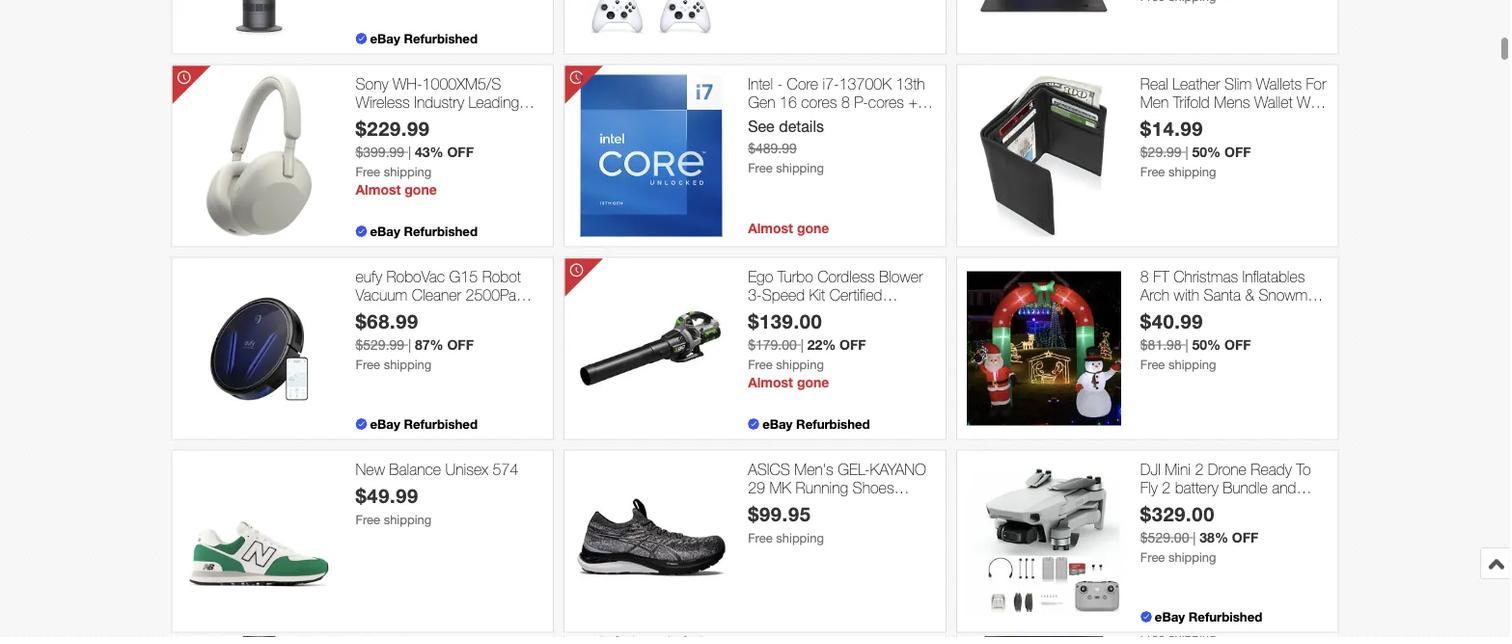 Task type: vqa. For each thing, say whether or not it's contained in the screenshot.
MENS
yes



Task type: describe. For each thing, give the bounding box(es) containing it.
mini
[[1165, 461, 1191, 479]]

87%
[[415, 337, 444, 353]]

robot
[[482, 268, 521, 286]]

free inside see details $489.99 free shipping
[[748, 161, 773, 176]]

asics men's gel-kayano 29 mk   running shoes 1011b474 link
[[748, 461, 936, 516]]

with
[[1174, 286, 1200, 304]]

$14.99 $29.99 | 50% off free shipping
[[1141, 117, 1251, 179]]

balance
[[389, 461, 441, 479]]

shoes
[[853, 479, 894, 498]]

$529.00
[[1141, 530, 1189, 546]]

43%
[[415, 144, 444, 160]]

shipping inside see details $489.99 free shipping
[[776, 161, 824, 176]]

off for $139.00
[[840, 337, 866, 353]]

1 horizontal spatial 8
[[922, 93, 931, 111]]

see details link
[[748, 117, 824, 135]]

real
[[1141, 75, 1169, 93]]

certified inside ego turbo cordless blower 3-speed kit certified refurbished
[[830, 286, 882, 304]]

new
[[356, 461, 385, 479]]

shipping for $229.99
[[384, 164, 432, 179]]

details
[[779, 117, 824, 135]]

see
[[748, 117, 775, 135]]

1 horizontal spatial 2
[[1195, 461, 1204, 479]]

50% for $40.99
[[1192, 337, 1221, 353]]

blow
[[1141, 305, 1172, 323]]

off for $68.99
[[447, 337, 474, 353]]

ebay down $529.00
[[1155, 610, 1185, 625]]

free inside $99.95 free shipping
[[748, 531, 773, 546]]

intel - core i7-13700k 13th gen 16 cores 8 p-cores + 8 e-cores 30m cache, 3.4...
[[748, 75, 931, 130]]

to
[[1296, 461, 1311, 479]]

refurbished up the g15
[[404, 224, 478, 239]]

noise
[[356, 112, 392, 130]]

real leather slim wallets for men trifold mens wallet w/ id window rfid blocking link
[[1141, 75, 1328, 130]]

snowman
[[1259, 286, 1324, 304]]

arch
[[1141, 286, 1170, 304]]

wallets
[[1256, 75, 1302, 93]]

574
[[493, 461, 519, 479]]

$139.00
[[748, 310, 823, 334]]

&
[[1245, 286, 1255, 304]]

0 horizontal spatial 2
[[1162, 479, 1171, 498]]

vacuum
[[356, 286, 408, 304]]

$229.99 $399.99 | 43% off free shipping almost gone
[[356, 117, 474, 198]]

eufy
[[356, 268, 382, 286]]

| for $14.99
[[1186, 144, 1189, 160]]

| for $229.99
[[408, 144, 411, 160]]

$81.98
[[1141, 337, 1182, 353]]

refurbished down 38%
[[1189, 610, 1263, 625]]

slim
[[1225, 75, 1252, 93]]

wallet
[[1254, 93, 1293, 111]]

cache,
[[836, 112, 883, 130]]

dynamic
[[398, 305, 454, 323]]

w/
[[1297, 93, 1316, 111]]

off for $329.00
[[1232, 530, 1259, 546]]

kit
[[809, 286, 825, 304]]

| for $139.00
[[801, 337, 804, 353]]

ebay up eufy
[[370, 224, 400, 239]]

shipping for new
[[384, 512, 432, 527]]

christmas
[[1174, 268, 1238, 286]]

leading
[[469, 93, 519, 111]]

free for $139.00
[[748, 357, 773, 372]]

$99.95
[[748, 503, 811, 527]]

sweeper
[[356, 323, 413, 342]]

off for $229.99
[[447, 144, 474, 160]]

refurbished up men's
[[796, 417, 870, 432]]

$229.99
[[356, 117, 430, 141]]

inflatables
[[1243, 268, 1305, 286]]

sony wh-1000xm5/s wireless industry leading noise canceling bluetooth headphones
[[356, 75, 526, 149]]

$399.99
[[356, 144, 404, 160]]

22%
[[807, 337, 836, 353]]

mk
[[770, 479, 791, 498]]

ebay up asics
[[763, 417, 793, 432]]

asics
[[748, 461, 790, 479]]

id
[[1141, 112, 1153, 130]]

30m
[[802, 112, 832, 130]]

3.4...
[[887, 112, 922, 130]]

free for $68.99
[[356, 357, 380, 372]]

29
[[748, 479, 765, 498]]

8 ft christmas inflatables arch with santa & snowman blow up outdoor decorations
[[1141, 268, 1324, 342]]

$40.99
[[1141, 310, 1204, 334]]

intel
[[748, 75, 773, 93]]

see details $489.99 free shipping
[[748, 117, 824, 176]]

3-
[[748, 286, 762, 304]]

dji
[[1141, 461, 1161, 479]]

real leather slim wallets for men trifold mens wallet w/ id window rfid blocking
[[1141, 75, 1326, 130]]

and
[[1272, 479, 1296, 498]]

shipping for $139.00
[[776, 357, 824, 372]]

gone for $229.99
[[405, 182, 437, 198]]

running
[[796, 479, 848, 498]]

ego
[[748, 268, 773, 286]]

1000xm5/s
[[422, 75, 501, 93]]

for
[[1306, 75, 1326, 93]]

core
[[787, 75, 818, 93]]

50% for $14.99
[[1192, 144, 1221, 160]]



Task type: locate. For each thing, give the bounding box(es) containing it.
shipping down $29.99
[[1169, 164, 1217, 179]]

free down $29.99
[[1141, 164, 1165, 179]]

leather
[[1173, 75, 1220, 93]]

shipping down 87%
[[384, 357, 432, 372]]

gone
[[405, 182, 437, 198], [797, 220, 829, 236], [797, 375, 829, 391]]

0 vertical spatial almost
[[356, 182, 401, 198]]

refurbished inside dji mini 2 drone ready to fly 2 battery bundle and memory -certified refurbished
[[1141, 516, 1218, 535]]

2 vertical spatial almost
[[748, 375, 793, 391]]

1 horizontal spatial certified
[[1203, 498, 1256, 516]]

free down $529.99 at bottom left
[[356, 357, 380, 372]]

rfid
[[1214, 112, 1245, 130]]

almost down $179.00
[[748, 375, 793, 391]]

ebay refurbished up robovac
[[370, 224, 478, 239]]

ebay refurbished up men's
[[763, 417, 870, 432]]

2 right fly
[[1162, 479, 1171, 498]]

smart
[[356, 305, 394, 323]]

certified down the cordless at right
[[830, 286, 882, 304]]

0 vertical spatial certified
[[830, 286, 882, 304]]

| inside the $14.99 $29.99 | 50% off free shipping
[[1186, 144, 1189, 160]]

off for $40.99
[[1225, 337, 1251, 353]]

| for $68.99
[[408, 337, 411, 353]]

50% inside the $14.99 $29.99 | 50% off free shipping
[[1192, 144, 1221, 160]]

| left 22%
[[801, 337, 804, 353]]

free down $49.99
[[356, 512, 380, 527]]

shipping down $99.95
[[776, 531, 824, 546]]

ebay
[[370, 31, 400, 46], [370, 224, 400, 239], [370, 417, 400, 432], [763, 417, 793, 432], [1155, 610, 1185, 625]]

$529.99
[[356, 337, 404, 353]]

almost down $399.99
[[356, 182, 401, 198]]

free for $40.99
[[1141, 357, 1165, 372]]

navigation
[[458, 305, 525, 323]]

| inside $229.99 $399.99 | 43% off free shipping almost gone
[[408, 144, 411, 160]]

8 right +
[[922, 93, 931, 111]]

off inside $229.99 $399.99 | 43% off free shipping almost gone
[[447, 144, 474, 160]]

off inside $329.00 $529.00 | 38% off free shipping
[[1232, 530, 1259, 546]]

fly
[[1141, 479, 1158, 498]]

drone
[[1208, 461, 1247, 479]]

$68.99 $529.99 | 87% off free shipping
[[356, 310, 474, 372]]

-
[[777, 75, 783, 93], [1197, 498, 1203, 516]]

free inside $329.00 $529.00 | 38% off free shipping
[[1141, 550, 1165, 565]]

mens
[[1214, 93, 1250, 111]]

refurbished up new balance unisex 574 link
[[404, 417, 478, 432]]

headphones
[[356, 130, 439, 149]]

ebay up sony
[[370, 31, 400, 46]]

8 inside 8 ft christmas inflatables arch with santa & snowman blow up outdoor decorations
[[1141, 268, 1149, 286]]

free down $81.98
[[1141, 357, 1165, 372]]

sony
[[356, 75, 389, 93]]

0 vertical spatial -
[[777, 75, 783, 93]]

shipping inside $40.99 $81.98 | 50% off free shipping
[[1169, 357, 1217, 372]]

$329.00 $529.00 | 38% off free shipping
[[1141, 503, 1259, 565]]

i7-
[[823, 75, 839, 93]]

0 horizontal spatial -
[[777, 75, 783, 93]]

$139.00 $179.00 | 22% off free shipping almost gone
[[748, 310, 866, 391]]

1 horizontal spatial cores
[[801, 93, 837, 111]]

shipping inside $229.99 $399.99 | 43% off free shipping almost gone
[[384, 164, 432, 179]]

50% down the window
[[1192, 144, 1221, 160]]

| for $329.00
[[1193, 530, 1196, 546]]

almost gone
[[748, 220, 829, 236]]

free inside $139.00 $179.00 | 22% off free shipping almost gone
[[748, 357, 773, 372]]

1 vertical spatial -
[[1197, 498, 1203, 516]]

8 left the 'ft'
[[1141, 268, 1149, 286]]

certified inside dji mini 2 drone ready to fly 2 battery bundle and memory -certified refurbished
[[1203, 498, 1256, 516]]

8 ft christmas inflatables arch with santa & snowman blow up outdoor decorations link
[[1141, 268, 1328, 342]]

shipping for $68.99
[[384, 357, 432, 372]]

industry
[[414, 93, 464, 111]]

cores up 3.4...
[[868, 93, 904, 111]]

$49.99
[[356, 485, 419, 508]]

shipping for $329.00
[[1169, 550, 1217, 565]]

ebay up the new
[[370, 417, 400, 432]]

shipping down decorations
[[1169, 357, 1217, 372]]

- down battery
[[1197, 498, 1203, 516]]

certified
[[830, 286, 882, 304], [1203, 498, 1256, 516]]

off right 22%
[[840, 337, 866, 353]]

off inside $68.99 $529.99 | 87% off free shipping
[[447, 337, 474, 353]]

- inside dji mini 2 drone ready to fly 2 battery bundle and memory -certified refurbished
[[1197, 498, 1203, 516]]

2 up battery
[[1195, 461, 1204, 479]]

new balance unisex 574 $49.99 free shipping
[[356, 461, 519, 527]]

ready
[[1251, 461, 1292, 479]]

|
[[408, 144, 411, 160], [1186, 144, 1189, 160], [408, 337, 411, 353], [801, 337, 804, 353], [1186, 337, 1189, 353], [1193, 530, 1196, 546]]

cleaner
[[412, 286, 461, 304]]

off right 43%
[[447, 144, 474, 160]]

cordless
[[818, 268, 875, 286]]

off inside the $14.99 $29.99 | 50% off free shipping
[[1225, 144, 1251, 160]]

refurbished inside ego turbo cordless blower 3-speed kit certified refurbished
[[748, 305, 825, 323]]

kayano
[[870, 461, 926, 479]]

g15
[[449, 268, 478, 286]]

free down $529.00
[[1141, 550, 1165, 565]]

almost for $139.00
[[748, 375, 793, 391]]

off right 38%
[[1232, 530, 1259, 546]]

| left 87%
[[408, 337, 411, 353]]

shipping inside the $14.99 $29.99 | 50% off free shipping
[[1169, 164, 1217, 179]]

1 vertical spatial 50%
[[1192, 337, 1221, 353]]

dji mini 2 drone ready to fly 2 battery bundle and memory -certified refurbished link
[[1141, 461, 1328, 535]]

$329.00
[[1141, 503, 1215, 527]]

| inside $68.99 $529.99 | 87% off free shipping
[[408, 337, 411, 353]]

shipping down 43%
[[384, 164, 432, 179]]

0 horizontal spatial certified
[[830, 286, 882, 304]]

50% down outdoor
[[1192, 337, 1221, 353]]

ft
[[1153, 268, 1169, 286]]

free down $99.95
[[748, 531, 773, 546]]

2 vertical spatial gone
[[797, 375, 829, 391]]

almost up ego
[[748, 220, 793, 236]]

free for new
[[356, 512, 380, 527]]

ego turbo cordless blower 3-speed kit certified refurbished link
[[748, 268, 936, 323]]

free down $489.99
[[748, 161, 773, 176]]

intel - core i7-13700k 13th gen 16 cores 8 p-cores + 8 e-cores 30m cache, 3.4... link
[[748, 75, 936, 130]]

sony wh-1000xm5/s wireless industry leading noise canceling bluetooth headphones link
[[356, 75, 543, 149]]

free inside $68.99 $529.99 | 87% off free shipping
[[356, 357, 380, 372]]

blocking
[[1249, 112, 1304, 130]]

| inside $40.99 $81.98 | 50% off free shipping
[[1186, 337, 1189, 353]]

free inside the $14.99 $29.99 | 50% off free shipping
[[1141, 164, 1165, 179]]

wireless
[[356, 93, 410, 111]]

0 vertical spatial gone
[[405, 182, 437, 198]]

shipping down 38%
[[1169, 550, 1217, 565]]

| left 38%
[[1193, 530, 1196, 546]]

wh-
[[393, 75, 422, 93]]

$99.95 free shipping
[[748, 503, 824, 546]]

| inside $139.00 $179.00 | 22% off free shipping almost gone
[[801, 337, 804, 353]]

- inside intel - core i7-13700k 13th gen 16 cores 8 p-cores + 8 e-cores 30m cache, 3.4...
[[777, 75, 783, 93]]

speed
[[762, 286, 805, 304]]

off for $14.99
[[1225, 144, 1251, 160]]

shipping inside $329.00 $529.00 | 38% off free shipping
[[1169, 550, 1217, 565]]

$40.99 $81.98 | 50% off free shipping
[[1141, 310, 1251, 372]]

1 vertical spatial almost
[[748, 220, 793, 236]]

38%
[[1200, 530, 1228, 546]]

$14.99
[[1141, 117, 1204, 141]]

| right $29.99
[[1186, 144, 1189, 160]]

16
[[780, 93, 797, 111]]

shipping down $49.99
[[384, 512, 432, 527]]

2500pa
[[466, 286, 516, 304]]

window
[[1158, 112, 1210, 130]]

almost inside $139.00 $179.00 | 22% off free shipping almost gone
[[748, 375, 793, 391]]

0 horizontal spatial cores
[[762, 112, 798, 130]]

new balance unisex 574 link
[[356, 461, 543, 479]]

1 50% from the top
[[1192, 144, 1221, 160]]

p-
[[854, 93, 868, 111]]

free
[[748, 161, 773, 176], [356, 164, 380, 179], [1141, 164, 1165, 179], [356, 357, 380, 372], [748, 357, 773, 372], [1141, 357, 1165, 372], [356, 512, 380, 527], [748, 531, 773, 546], [1141, 550, 1165, 565]]

2 horizontal spatial 8
[[1141, 268, 1149, 286]]

off down outdoor
[[1225, 337, 1251, 353]]

shipping inside $139.00 $179.00 | 22% off free shipping almost gone
[[776, 357, 824, 372]]

ebay refurbished up wh-
[[370, 31, 478, 46]]

13700k
[[839, 75, 892, 93]]

santa
[[1204, 286, 1241, 304]]

| inside $329.00 $529.00 | 38% off free shipping
[[1193, 530, 1196, 546]]

robovac
[[387, 268, 445, 286]]

| left 43%
[[408, 144, 411, 160]]

outdoor
[[1197, 305, 1250, 323]]

unisex
[[445, 461, 488, 479]]

refurbished up 1000xm5/s
[[404, 31, 478, 46]]

e-
[[748, 112, 762, 130]]

cores down 16
[[762, 112, 798, 130]]

gone for $139.00
[[797, 375, 829, 391]]

refurbished down memory
[[1141, 516, 1218, 535]]

2 horizontal spatial cores
[[868, 93, 904, 111]]

shipping inside $68.99 $529.99 | 87% off free shipping
[[384, 357, 432, 372]]

dji mini 2 drone ready to fly 2 battery bundle and memory -certified refurbished
[[1141, 461, 1311, 535]]

8 left p-
[[841, 93, 850, 111]]

1 horizontal spatial -
[[1197, 498, 1203, 516]]

shipping for $14.99
[[1169, 164, 1217, 179]]

off down rfid
[[1225, 144, 1251, 160]]

turbo
[[778, 268, 813, 286]]

free inside new balance unisex 574 $49.99 free shipping
[[356, 512, 380, 527]]

refurbished down speed
[[748, 305, 825, 323]]

trifold
[[1173, 93, 1210, 111]]

shipping for $40.99
[[1169, 357, 1217, 372]]

1 vertical spatial gone
[[797, 220, 829, 236]]

| for $40.99
[[1186, 337, 1189, 353]]

off right 87%
[[447, 337, 474, 353]]

2 50% from the top
[[1192, 337, 1221, 353]]

shipping inside new balance unisex 574 $49.99 free shipping
[[384, 512, 432, 527]]

free for $329.00
[[1141, 550, 1165, 565]]

bundle
[[1223, 479, 1268, 498]]

up
[[1176, 305, 1193, 323]]

ebay refurbished up balance
[[370, 417, 478, 432]]

off inside $40.99 $81.98 | 50% off free shipping
[[1225, 337, 1251, 353]]

gen
[[748, 93, 776, 111]]

50% inside $40.99 $81.98 | 50% off free shipping
[[1192, 337, 1221, 353]]

$489.99
[[748, 141, 797, 157]]

gel-
[[838, 461, 870, 479]]

shipping inside $99.95 free shipping
[[776, 531, 824, 546]]

gone inside $229.99 $399.99 | 43% off free shipping almost gone
[[405, 182, 437, 198]]

cores up '30m'
[[801, 93, 837, 111]]

eufy robovac g15 robot vacuum cleaner 2500pa smart dynamic navigation sweeper
[[356, 268, 525, 342]]

ebay refurbished down 38%
[[1155, 610, 1263, 625]]

gone down 43%
[[405, 182, 437, 198]]

free inside $229.99 $399.99 | 43% off free shipping almost gone
[[356, 164, 380, 179]]

almost for $229.99
[[356, 182, 401, 198]]

free inside $40.99 $81.98 | 50% off free shipping
[[1141, 357, 1165, 372]]

$29.99
[[1141, 144, 1182, 160]]

shipping down 22%
[[776, 357, 824, 372]]

men
[[1141, 93, 1169, 111]]

gone inside $139.00 $179.00 | 22% off free shipping almost gone
[[797, 375, 829, 391]]

almost inside $229.99 $399.99 | 43% off free shipping almost gone
[[356, 182, 401, 198]]

free for $14.99
[[1141, 164, 1165, 179]]

free for $229.99
[[356, 164, 380, 179]]

| right $81.98
[[1186, 337, 1189, 353]]

off inside $139.00 $179.00 | 22% off free shipping almost gone
[[840, 337, 866, 353]]

gone up turbo
[[797, 220, 829, 236]]

certified down bundle
[[1203, 498, 1256, 516]]

shipping down $489.99
[[776, 161, 824, 176]]

50%
[[1192, 144, 1221, 160], [1192, 337, 1221, 353]]

0 vertical spatial 50%
[[1192, 144, 1221, 160]]

gone down 22%
[[797, 375, 829, 391]]

1 vertical spatial certified
[[1203, 498, 1256, 516]]

1011b474
[[748, 498, 818, 516]]

0 horizontal spatial 8
[[841, 93, 850, 111]]

free down $179.00
[[748, 357, 773, 372]]

- right intel
[[777, 75, 783, 93]]

$179.00
[[748, 337, 797, 353]]

free down $399.99
[[356, 164, 380, 179]]



